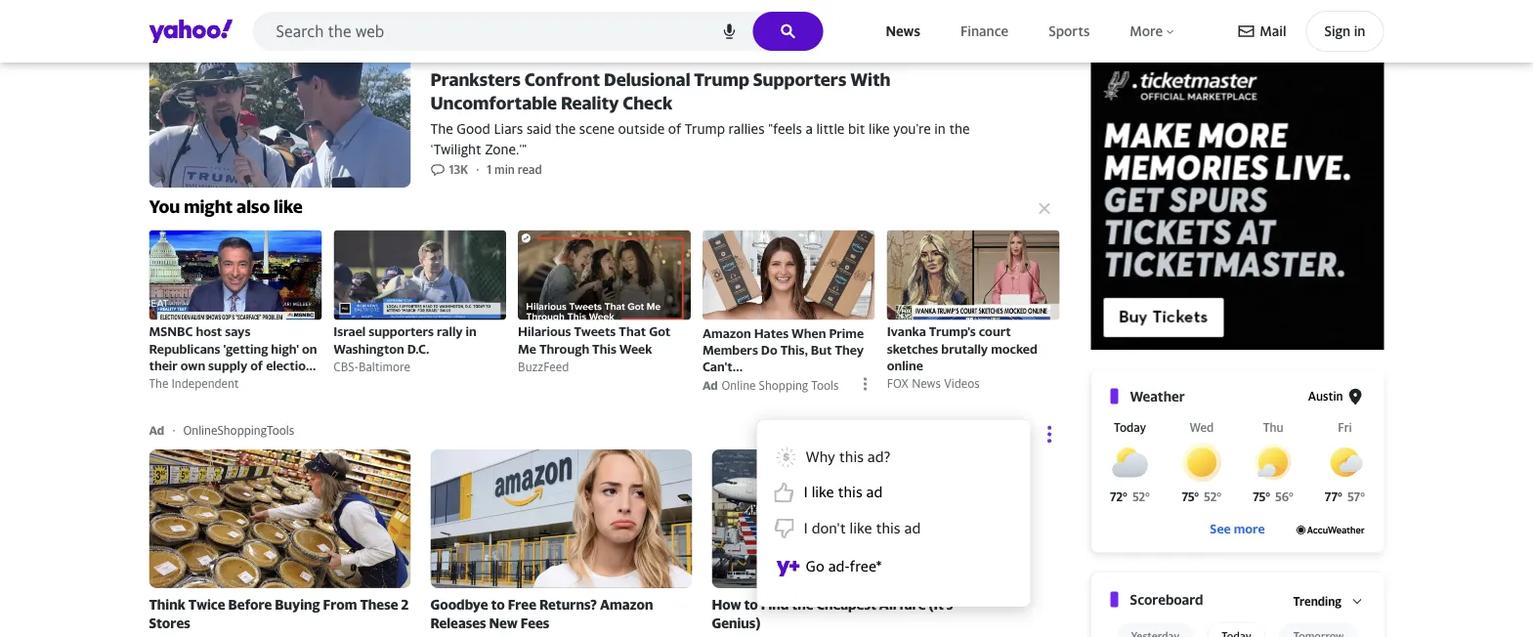 Task type: describe. For each thing, give the bounding box(es) containing it.
ivanka trump's court sketches brutally mocked online fox news videos
[[887, 324, 1037, 390]]

tools
[[811, 378, 839, 392]]

free*
[[850, 558, 882, 575]]

view ad options image
[[1037, 424, 1063, 443]]

1 horizontal spatial ad link
[[702, 378, 718, 392]]

amazon hates when prime members do this, but they can't... link
[[702, 230, 875, 376]]

sign in
[[1324, 23, 1365, 39]]

their
[[149, 358, 178, 373]]

don't
[[812, 519, 846, 537]]

8 ° from the left
[[1360, 490, 1365, 504]]

i like this ad
[[804, 482, 883, 500]]

75 ° 52 °
[[1182, 490, 1222, 504]]

13k · 1 min read
[[449, 163, 542, 177]]

1 horizontal spatial ad
[[904, 519, 921, 537]]

baltimore
[[358, 360, 410, 373]]

amazon hates when prime members do this, but they can't...
[[702, 325, 864, 374]]

75 for 75 ° 52 °
[[1182, 490, 1194, 504]]

77 ° 57 °
[[1325, 490, 1365, 504]]

i don't like this ad button
[[774, 511, 1013, 545]]

mocked
[[991, 341, 1037, 356]]

israel supporters rally in washington d.c. cbs-baltimore
[[333, 324, 477, 373]]

cbs-
[[333, 360, 358, 373]]

hates
[[754, 325, 789, 340]]

trump's
[[929, 324, 976, 339]]

more
[[1130, 22, 1163, 39]]

amazon inside amazon hates when prime members do this, but they can't...
[[702, 325, 751, 340]]

today
[[1114, 420, 1146, 434]]

bit
[[848, 121, 865, 137]]

week
[[619, 341, 652, 356]]

72 ° 52 °
[[1110, 490, 1150, 504]]

austin
[[1308, 389, 1343, 403]]

the for the good liars said the scene outside of trump rallies "feels a little bit like you're in the 'twilight zone.'"
[[430, 121, 453, 137]]

this inside i like this ad button
[[838, 482, 862, 500]]

of inside the good liars said the scene outside of trump rallies "feels a little bit like you're in the 'twilight zone.'"
[[668, 121, 681, 137]]

7 ° from the left
[[1337, 490, 1343, 504]]

from
[[323, 597, 357, 613]]

trump inside the good liars said the scene outside of trump rallies "feels a little bit like you're in the 'twilight zone.'"
[[685, 121, 725, 137]]

think
[[149, 597, 185, 613]]

cheapest
[[816, 597, 876, 613]]

online
[[722, 378, 756, 392]]

see more
[[1210, 521, 1265, 536]]

Search query text field
[[253, 12, 823, 51]]

like inside the good liars said the scene outside of trump rallies "feels a little bit like you're in the 'twilight zone.'"
[[869, 121, 890, 137]]

they
[[835, 342, 864, 357]]

pranksters confront delusional trump supporters with uncomfortable reality check link
[[149, 49, 1060, 187]]

2
[[401, 597, 409, 613]]

in inside sign in link
[[1354, 23, 1365, 39]]

scene
[[579, 121, 615, 137]]

liars
[[494, 121, 523, 137]]

go ad-free* link
[[759, 550, 1026, 587]]

onlineshoppingtools link
[[183, 423, 294, 437]]

the for the independent
[[149, 377, 168, 390]]

thu
[[1263, 420, 1283, 434]]

supporters
[[369, 324, 434, 339]]

more button
[[1126, 18, 1180, 44]]

onlineshoppingtools
[[183, 423, 294, 437]]

rallies
[[728, 121, 765, 137]]

fox
[[887, 377, 909, 390]]

1
[[487, 163, 492, 177]]

uncomfortable
[[430, 92, 557, 113]]

77
[[1325, 490, 1337, 504]]

delusional
[[604, 69, 690, 90]]

says
[[225, 324, 250, 339]]

supply
[[208, 358, 247, 373]]

tweets
[[574, 324, 616, 339]]

also
[[237, 196, 270, 217]]

you might also like
[[149, 196, 303, 217]]

members
[[702, 342, 758, 357]]

goodbye
[[430, 597, 488, 613]]

view your locations image
[[1347, 388, 1364, 405]]

msnbc host says republicans 'getting high' on their own supply of election lies
[[149, 324, 317, 390]]

the inside how to find the cheapest airfare (it's genius)
[[792, 597, 813, 613]]

why this ad?
[[806, 447, 891, 465]]

republicans
[[149, 341, 220, 356]]

advertisement region
[[1091, 0, 1384, 350]]

to for how
[[744, 597, 758, 613]]

pranksters confront delusional trump supporters with uncomfortable reality check
[[430, 69, 891, 113]]

this inside i don't like this ad button
[[876, 519, 900, 537]]

72
[[1110, 490, 1122, 504]]

huffpost
[[478, 49, 525, 63]]

independent
[[171, 377, 239, 390]]

israel
[[333, 324, 366, 339]]

52 for 72 ° 52 °
[[1133, 490, 1145, 504]]

scoreboard
[[1130, 591, 1203, 607]]

sign
[[1324, 23, 1351, 39]]

hilarious
[[518, 324, 571, 339]]

that
[[619, 324, 646, 339]]

returns?
[[539, 597, 597, 613]]

this inside why this ad? link
[[839, 447, 864, 465]]

go
[[806, 558, 824, 575]]

these
[[360, 597, 398, 613]]

0 horizontal spatial the
[[555, 121, 576, 137]]

buzzfeed
[[518, 360, 569, 373]]

might
[[184, 196, 233, 217]]

4 ° from the left
[[1216, 490, 1222, 504]]



Task type: vqa. For each thing, say whether or not it's contained in the screenshot.


Task type: locate. For each thing, give the bounding box(es) containing it.
amazon
[[702, 325, 751, 340], [600, 597, 653, 613]]

buying
[[275, 597, 320, 613]]

like inside i like this ad button
[[812, 482, 834, 500]]

got
[[649, 324, 670, 339]]

75 for 75 ° 56 °
[[1253, 490, 1265, 504]]

2 vertical spatial ·
[[172, 422, 175, 437]]

ad down lies
[[149, 423, 164, 437]]

1 horizontal spatial the
[[430, 121, 453, 137]]

0 vertical spatial ad
[[702, 378, 718, 392]]

of down 'getting
[[250, 358, 263, 373]]

0 vertical spatial news
[[886, 22, 920, 39]]

washington
[[333, 341, 404, 356]]

for
[[219, 17, 241, 36]]

accuweather image
[[1296, 525, 1364, 535]]

i don't like this ad
[[804, 519, 921, 537]]

1 vertical spatial amazon
[[600, 597, 653, 613]]

tab list
[[1110, 623, 1364, 637]]

1 horizontal spatial the
[[792, 597, 813, 613]]

1 vertical spatial ·
[[476, 163, 479, 177]]

toolbar containing mail
[[1238, 11, 1384, 52]]

the right said
[[555, 121, 576, 137]]

2 52 from the left
[[1204, 490, 1216, 504]]

6 ° from the left
[[1288, 490, 1294, 504]]

ad
[[866, 482, 883, 500], [904, 519, 921, 537]]

of
[[668, 121, 681, 137], [250, 358, 263, 373]]

fees
[[521, 614, 549, 631]]

the inside the good liars said the scene outside of trump rallies "feels a little bit like you're in the 'twilight zone.'"
[[430, 121, 453, 137]]

ad link down can't...
[[702, 378, 718, 392]]

0 vertical spatial trump
[[694, 69, 749, 90]]

1 horizontal spatial of
[[668, 121, 681, 137]]

75
[[1182, 490, 1194, 504], [1253, 490, 1265, 504]]

twice
[[188, 597, 225, 613]]

news for news · huffpost
[[430, 49, 460, 63]]

1 vertical spatial ad
[[904, 519, 921, 537]]

· down the independent
[[172, 422, 175, 437]]

the right you're
[[949, 121, 970, 137]]

0 horizontal spatial 52
[[1133, 490, 1145, 504]]

57
[[1348, 490, 1360, 504]]

in right rally
[[466, 324, 477, 339]]

ad down 'ad?'
[[866, 482, 883, 500]]

amazon up members
[[702, 325, 751, 340]]

1 horizontal spatial in
[[934, 121, 946, 137]]

amazon right returns?
[[600, 597, 653, 613]]

said
[[527, 121, 552, 137]]

you
[[245, 17, 272, 36]]

"feels
[[768, 121, 802, 137]]

this down i like this ad button
[[876, 519, 900, 537]]

to inside how to find the cheapest airfare (it's genius)
[[744, 597, 758, 613]]

news · huffpost
[[430, 49, 525, 63]]

this
[[592, 341, 616, 356]]

1 horizontal spatial 52
[[1204, 490, 1216, 504]]

i down why
[[804, 482, 808, 500]]

to for goodbye
[[491, 597, 505, 613]]

1 to from the left
[[491, 597, 505, 613]]

news for news
[[886, 22, 920, 39]]

mail
[[1260, 23, 1286, 39]]

1 ° from the left
[[1122, 490, 1128, 504]]

0 vertical spatial the
[[430, 121, 453, 137]]

1 horizontal spatial amazon
[[702, 325, 751, 340]]

trump
[[694, 69, 749, 90], [685, 121, 725, 137]]

to up genius)
[[744, 597, 758, 613]]

1 52 from the left
[[1133, 490, 1145, 504]]

this,
[[780, 342, 808, 357]]

ad link down lies
[[149, 423, 172, 437]]

like right also
[[274, 196, 303, 217]]

0 horizontal spatial to
[[491, 597, 505, 613]]

52 for 75 ° 52 °
[[1204, 490, 1216, 504]]

3 ° from the left
[[1194, 490, 1199, 504]]

52
[[1133, 490, 1145, 504], [1204, 490, 1216, 504]]

pranksters
[[430, 69, 521, 90]]

like down why
[[812, 482, 834, 500]]

1 horizontal spatial ad
[[702, 378, 718, 392]]

to
[[491, 597, 505, 613], [744, 597, 758, 613]]

prime
[[829, 325, 864, 340]]

52 right 72
[[1133, 490, 1145, 504]]

75 right 72 ° 52 ° at the bottom right
[[1182, 490, 1194, 504]]

msnbc
[[149, 324, 193, 339]]

to inside goodbye to free returns? amazon releases new fees
[[491, 597, 505, 613]]

before
[[228, 597, 272, 613]]

2 vertical spatial this
[[876, 519, 900, 537]]

with
[[850, 69, 891, 90]]

· for 13k · 1 min read
[[476, 163, 479, 177]]

can't...
[[702, 359, 743, 374]]

finance
[[960, 22, 1009, 39]]

shopping
[[759, 378, 808, 392]]

2 75 from the left
[[1253, 490, 1265, 504]]

1 vertical spatial of
[[250, 358, 263, 373]]

13k comments element
[[449, 162, 468, 178]]

little
[[816, 121, 845, 137]]

releases
[[430, 614, 486, 631]]

brutally
[[941, 341, 988, 356]]

ad down can't...
[[702, 378, 718, 392]]

0 vertical spatial in
[[1354, 23, 1365, 39]]

close image
[[1034, 198, 1054, 218]]

like
[[869, 121, 890, 137], [274, 196, 303, 217], [812, 482, 834, 500], [850, 519, 872, 537]]

ad inside ad · onlineshoppingtools
[[149, 423, 164, 437]]

0 horizontal spatial in
[[466, 324, 477, 339]]

news down the 'online'
[[912, 377, 941, 390]]

this
[[839, 447, 864, 465], [838, 482, 862, 500], [876, 519, 900, 537]]

0 vertical spatial ·
[[468, 49, 471, 63]]

2 vertical spatial news
[[912, 377, 941, 390]]

lies
[[149, 375, 169, 390]]

reality
[[561, 92, 619, 113]]

1 horizontal spatial 75
[[1253, 490, 1265, 504]]

5 ° from the left
[[1265, 490, 1270, 504]]

of right outside on the left top
[[668, 121, 681, 137]]

go ad-free*
[[806, 558, 882, 575]]

0 horizontal spatial the
[[149, 377, 168, 390]]

1 vertical spatial this
[[838, 482, 862, 500]]

in inside the israel supporters rally in washington d.c. cbs-baltimore
[[466, 324, 477, 339]]

genius)
[[712, 614, 761, 631]]

trump inside the pranksters confront delusional trump supporters with uncomfortable reality check
[[694, 69, 749, 90]]

min
[[494, 163, 515, 177]]

i for i like this ad
[[804, 482, 808, 500]]

0 vertical spatial amazon
[[702, 325, 751, 340]]

0 vertical spatial ad
[[866, 482, 883, 500]]

how to find the cheapest airfare (it's genius)
[[712, 597, 953, 631]]

13k
[[449, 163, 468, 177]]

like right bit
[[869, 121, 890, 137]]

1 vertical spatial in
[[934, 121, 946, 137]]

· for news · huffpost
[[468, 49, 471, 63]]

0 horizontal spatial ad link
[[149, 423, 172, 437]]

0 horizontal spatial ad
[[149, 423, 164, 437]]

on
[[302, 341, 317, 356]]

0 horizontal spatial ad
[[866, 482, 883, 500]]

52 up see
[[1204, 490, 1216, 504]]

good
[[457, 121, 490, 137]]

toggle to show ad feedback options image
[[856, 371, 875, 397]]

ad?
[[867, 447, 891, 465]]

mail link
[[1238, 14, 1286, 49]]

1 horizontal spatial to
[[744, 597, 758, 613]]

stores
[[149, 614, 190, 631]]

sketches
[[887, 341, 938, 356]]

2 to from the left
[[744, 597, 758, 613]]

new
[[489, 614, 518, 631]]

news
[[886, 22, 920, 39], [430, 49, 460, 63], [912, 377, 941, 390]]

1 i from the top
[[804, 482, 808, 500]]

1 vertical spatial the
[[149, 377, 168, 390]]

· left 1 on the left top of the page
[[476, 163, 479, 177]]

you
[[149, 196, 180, 217]]

sports
[[1049, 22, 1090, 39]]

(it's
[[929, 597, 953, 613]]

this down why this ad?
[[838, 482, 862, 500]]

see more link
[[1110, 420, 1364, 537]]

0 horizontal spatial of
[[250, 358, 263, 373]]

hilarious tweets that got me through this week buzzfeed
[[518, 324, 670, 373]]

· up pranksters
[[468, 49, 471, 63]]

weather
[[1130, 388, 1185, 404]]

ad online shopping tools
[[702, 378, 839, 392]]

1 vertical spatial news
[[430, 49, 460, 63]]

toolbar
[[1238, 11, 1384, 52]]

news up with
[[886, 22, 920, 39]]

stories for you
[[165, 17, 272, 36]]

· for ad · onlineshoppingtools
[[172, 422, 175, 437]]

like inside i don't like this ad button
[[850, 519, 872, 537]]

to up the "new"
[[491, 597, 505, 613]]

how to find the cheapest airfare (it's genius) link
[[712, 450, 993, 632]]

ad for ·
[[149, 423, 164, 437]]

trump up rallies at the top left
[[694, 69, 749, 90]]

0 horizontal spatial 75
[[1182, 490, 1194, 504]]

2 horizontal spatial the
[[949, 121, 970, 137]]

1 vertical spatial ad
[[149, 423, 164, 437]]

None search field
[[253, 12, 823, 57]]

'getting
[[223, 341, 268, 356]]

2 vertical spatial in
[[466, 324, 477, 339]]

0 horizontal spatial ·
[[172, 422, 175, 437]]

of inside the msnbc host says republicans 'getting high' on their own supply of election lies
[[250, 358, 263, 373]]

i for i don't like this ad
[[804, 519, 808, 537]]

i left don't
[[804, 519, 808, 537]]

news inside ivanka trump's court sketches brutally mocked online fox news videos
[[912, 377, 941, 390]]

2 horizontal spatial in
[[1354, 23, 1365, 39]]

ad for online
[[702, 378, 718, 392]]

ad-
[[828, 558, 850, 575]]

videos
[[944, 377, 980, 390]]

news link
[[882, 18, 924, 44]]

ad · onlineshoppingtools
[[149, 422, 294, 437]]

0 vertical spatial ad link
[[702, 378, 718, 392]]

the right 'find'
[[792, 597, 813, 613]]

trump left rallies at the top left
[[685, 121, 725, 137]]

confront
[[524, 69, 600, 90]]

amazon inside goodbye to free returns? amazon releases new fees
[[600, 597, 653, 613]]

75 left the 56
[[1253, 490, 1265, 504]]

find
[[761, 597, 789, 613]]

read
[[518, 163, 542, 177]]

the good liars said the scene outside of trump rallies "feels a little bit like you're in the 'twilight zone.'"
[[430, 121, 970, 157]]

fri
[[1338, 420, 1352, 434]]

like right don't
[[850, 519, 872, 537]]

2 ° from the left
[[1145, 490, 1150, 504]]

in right sign in the top right of the page
[[1354, 23, 1365, 39]]

1 vertical spatial trump
[[685, 121, 725, 137]]

in
[[1354, 23, 1365, 39], [934, 121, 946, 137], [466, 324, 477, 339]]

rally
[[437, 324, 463, 339]]

0 vertical spatial this
[[839, 447, 864, 465]]

1 vertical spatial i
[[804, 519, 808, 537]]

check
[[623, 92, 673, 113]]

in inside the good liars said the scene outside of trump rallies "feels a little bit like you're in the 'twilight zone.'"
[[934, 121, 946, 137]]

the down their
[[149, 377, 168, 390]]

'twilight
[[430, 140, 481, 157]]

1 horizontal spatial ·
[[468, 49, 471, 63]]

ad
[[702, 378, 718, 392], [149, 423, 164, 437]]

0 vertical spatial of
[[668, 121, 681, 137]]

in right you're
[[934, 121, 946, 137]]

search image
[[780, 23, 796, 39]]

a
[[805, 121, 813, 137]]

the up 'twilight
[[430, 121, 453, 137]]

goodbye to free returns? amazon releases new fees
[[430, 597, 653, 631]]

this left 'ad?'
[[839, 447, 864, 465]]

when
[[792, 325, 826, 340]]

1 vertical spatial ad link
[[149, 423, 172, 437]]

2 horizontal spatial ·
[[476, 163, 479, 177]]

news up pranksters
[[430, 49, 460, 63]]

0 horizontal spatial amazon
[[600, 597, 653, 613]]

1 75 from the left
[[1182, 490, 1194, 504]]

ad down i like this ad button
[[904, 519, 921, 537]]

0 vertical spatial i
[[804, 482, 808, 500]]

zone.'"
[[485, 140, 527, 157]]

2 i from the top
[[804, 519, 808, 537]]



